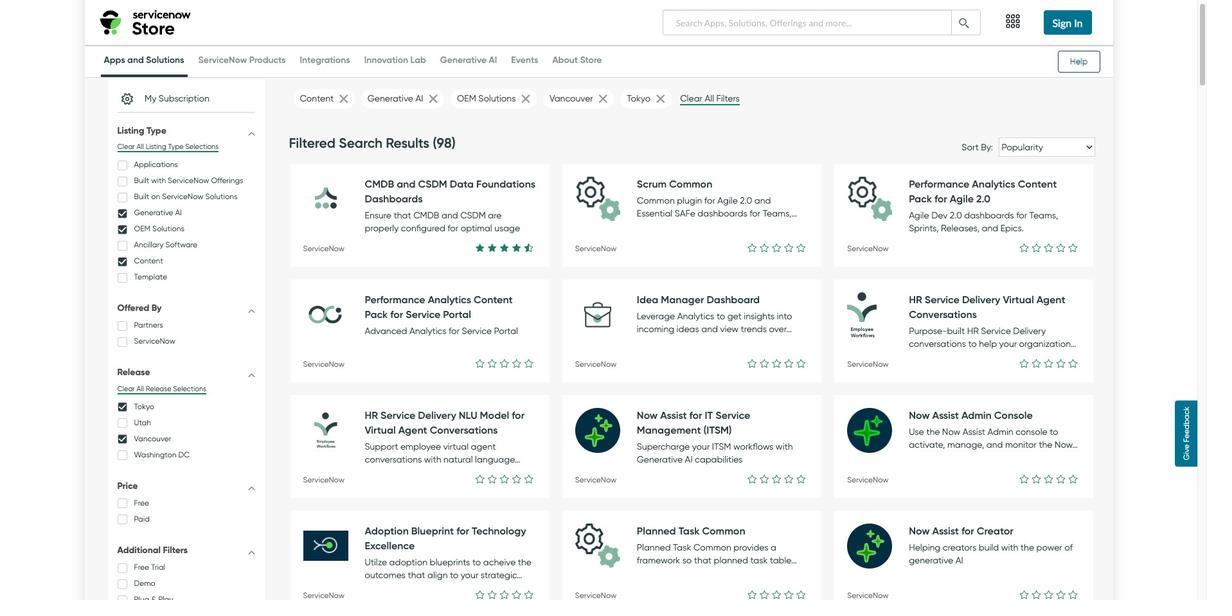 Task type: locate. For each thing, give the bounding box(es) containing it.
my
[[145, 93, 156, 104]]

cmdb up ensure
[[365, 177, 394, 190]]

on down "applications"
[[151, 192, 160, 201]]

foundations for cmdb and csdm data foundations dashboards
[[415, 177, 474, 190]]

cross image down events link
[[518, 93, 531, 104]]

all for listing type
[[137, 142, 144, 151]]

pack for performance analytics content pack for service portal
[[454, 293, 477, 306]]

1 horizontal spatial workflows
[[734, 442, 774, 453]]

trends down leverage
[[647, 324, 673, 335]]

adoption for adoption blueprint for technology excellence these adoption blueprints can be used to address your organizational needs for achieving business growth. each blueprint focuses on a strategic priority. it suggests applications and plugins best suited for your business goal.
[[330, 543, 368, 554]]

apps
[[104, 54, 125, 66]]

analytics up the advanced
[[366, 293, 410, 306]]

0 horizontal spatial type
[[147, 125, 166, 136]]

excellence for adoption blueprint for technology excellence these adoption blueprints can be used to address your organizational needs for achieving business growth. each blueprint focuses on a strategic priority. it suggests applications and plugins best suited for your business goal.
[[467, 525, 517, 538]]

innovation
[[364, 54, 408, 66]]

1 horizontal spatial (itsm)
[[758, 409, 787, 422]]

cmdb down filtered
[[303, 177, 333, 190]]

safe.
[[668, 221, 690, 232]]

0 vertical spatial essential
[[637, 208, 673, 219]]

idea inside the idea manager dashboard leverage analytics to get insights into incoming ideas and view trends over…
[[637, 293, 659, 306]]

console inside now assist admin console use the now assist admin console to activate, manage, and monitor the now…
[[995, 409, 1033, 422]]

integrations link
[[297, 54, 353, 75]]

now assist admin console the now assist admin console provides a way for system administrators to activate, manage, and monitor now assist applications. this centralized admin console serves as a landing page for all things generative ai at servicenow.
[[848, 409, 1078, 489]]

star empty image
[[760, 241, 769, 254], [772, 241, 781, 254], [1032, 241, 1041, 254], [1045, 241, 1054, 254], [1057, 241, 1066, 254], [476, 357, 485, 370], [500, 357, 509, 370], [525, 357, 534, 370], [748, 357, 757, 370], [760, 357, 769, 370], [785, 357, 794, 370], [797, 357, 806, 370], [1045, 357, 1054, 370], [476, 473, 485, 486], [488, 473, 497, 486], [1020, 473, 1029, 486], [1032, 473, 1041, 486], [1045, 473, 1054, 486], [1057, 473, 1066, 486], [1069, 473, 1078, 486], [488, 588, 497, 601], [525, 588, 534, 601], [748, 588, 757, 601], [760, 588, 769, 601], [772, 588, 781, 601], [785, 588, 794, 601], [797, 588, 806, 601]]

delivery up support
[[356, 409, 395, 422]]

2 manager from the left
[[661, 293, 704, 306]]

1 vertical spatial plugin
[[593, 311, 619, 322]]

content for performance analytics content pack for agile 2.0 agile dev 2.0 dashboards for teams, sprints, releases, and epics.
[[1018, 177, 1057, 190]]

1 vertical spatial tokyo
[[134, 402, 154, 411]]

csdm for cmdb and csdm data foundations dashboards ensure that cmdb and csdm are properly configured for optimal usage
[[418, 177, 447, 190]]

planned task common
[[575, 525, 684, 538]]

delivery up employee
[[418, 409, 456, 422]]

leverage
[[637, 311, 675, 322]]

0 vertical spatial as
[[697, 324, 706, 335]]

agent inside the hr service delivery nlu model for virtual agent conversations support employee virtual agent conversations with natural language…
[[399, 424, 427, 437]]

performance for performance analytics content pack for service portal
[[303, 293, 364, 306]]

capabilities inside now assist for it service management (itsm) supercharge your itsm workflows with generative ai capabilities
[[695, 454, 743, 465]]

2.0 inside scrum common common plugin for agile 2.0 and essential safe dashboards for teams,…
[[740, 195, 753, 206]]

2 star image from the left
[[500, 241, 509, 254]]

foundations
[[415, 177, 474, 190], [477, 177, 536, 190]]

idea for idea manager dashboard leverage analytics to get insights into incoming ideas and view trends over…
[[637, 293, 659, 306]]

1 data from the left
[[388, 177, 412, 190]]

0 vertical spatial listing
[[117, 125, 144, 136]]

selections
[[185, 142, 219, 151], [173, 384, 206, 393]]

0 horizontal spatial nlu
[[397, 409, 416, 422]]

cross image for ai
[[426, 93, 438, 104]]

1 horizontal spatial itsm
[[712, 442, 731, 453]]

1 manager from the left
[[600, 293, 643, 306]]

provides down now assist admin console 'element'
[[973, 427, 1008, 438]]

tab list containing listing type
[[108, 80, 265, 601]]

1 vertical spatial (itsm)
[[704, 424, 732, 437]]

provides
[[973, 427, 1008, 438], [734, 543, 769, 554]]

the inside adoption blueprint for technology excellence utilze adoption blueprints to acheive the outcomes that align to your strategic…
[[518, 557, 532, 568]]

generative ai up oem solutions
[[440, 54, 497, 66]]

provides inside the planned task common planned task common provides a framework so that planned task table…
[[734, 543, 769, 554]]

1 horizontal spatial as
[[876, 465, 885, 476]]

0 horizontal spatial the
[[575, 195, 591, 206]]

packages
[[621, 311, 662, 322]]

task
[[751, 556, 768, 566]]

0 horizontal spatial tokyo
[[134, 402, 154, 411]]

for up 'management.'
[[690, 409, 703, 422]]

performance for performance analytics content pack for agile 2.0
[[848, 177, 908, 190]]

ideas
[[677, 324, 700, 335], [709, 324, 731, 335], [699, 337, 721, 348]]

2 vertical spatial clear
[[117, 384, 135, 393]]

planned for planned task common planned task common provides a framework so that planned task table…
[[637, 525, 676, 538]]

app by company servicenow element for cmdb and csdm data foundations dashboards
[[303, 244, 345, 253]]

1 horizontal spatial this
[[928, 453, 944, 464]]

for up helping
[[900, 525, 913, 538]]

search image
[[959, 16, 970, 28]]

chevron up image
[[249, 129, 255, 137], [249, 307, 255, 314], [249, 485, 255, 492], [249, 549, 255, 557]]

solutions down offerings
[[205, 192, 238, 201]]

(itsm) for now assist for it service management (itsm) supercharge your itsm workflows with generative ai capabilities for incident management.
[[758, 409, 787, 422]]

monitor inside now assist admin console the now assist admin console provides a way for system administrators to activate, manage, and monitor now assist applications. this centralized admin console serves as a landing page for all things generative ai at servicenow.
[[1016, 440, 1047, 451]]

agent up employee
[[399, 424, 427, 437]]

clear all filters link
[[680, 93, 740, 105]]

1 it from the left
[[643, 409, 652, 422]]

cross image for tokyo
[[653, 93, 665, 104]]

for up used
[[457, 525, 469, 538]]

2.0 for scrum common common plugin for agile 2.0 and essential safe dashboards for teams,…
[[740, 195, 753, 206]]

0 horizontal spatial cross image
[[426, 93, 438, 104]]

1 idea from the left
[[575, 293, 597, 306]]

it inside now assist for it service management (itsm) supercharge your itsm workflows with generative ai capabilities
[[705, 409, 713, 422]]

dashboards up ensure
[[365, 192, 423, 205]]

1 foundations from the left
[[415, 177, 474, 190]]

1 trends from the left
[[647, 324, 673, 335]]

configured
[[401, 223, 446, 234]]

2 blueprint from the left
[[411, 525, 454, 538]]

support employee virtual agent conversations with natural language understanding element
[[365, 441, 537, 467]]

1 free from the top
[[134, 498, 149, 508]]

management inside now assist for it service management (itsm) supercharge your itsm workflows with generative ai capabilities for incident management.
[[692, 409, 756, 422]]

blueprints for adoption blueprint for technology excellence these adoption blueprints can be used to address your organizational needs for achieving business growth. each blueprint focuses on a strategic priority. it suggests applications and plugins best suited for your business goal.
[[370, 543, 411, 554]]

hr service delivery nlu model for virtual agent conversations support employee virtual agent conversations with natural language…
[[365, 409, 525, 465]]

dashboard for idea manager dashboard this plugin packages dashboard with summary views of idea metrics and trends such as ideas in different states, age of ideas, categories, and ideas converted to different work entities.
[[645, 293, 699, 306]]

landing
[[896, 465, 926, 476]]

0 vertical spatial itsm
[[651, 427, 670, 438]]

essential right -
[[630, 221, 665, 232]]

2 idea from the left
[[637, 293, 659, 306]]

blueprint inside adoption blueprint for technology excellence utilze adoption blueprints to acheive the outcomes that align to your strategic…
[[411, 525, 454, 538]]

1 adoption from the left
[[303, 525, 347, 538]]

dashboards inside the performance analytics content pack for agile 2.0 agile dev 2.0 dashboards for teams, sprints, releases, and epics.
[[965, 210, 1015, 221]]

so
[[683, 556, 692, 566]]

of inside "now assist for creator helping creators build with the power of generative ai"
[[1065, 543, 1073, 554]]

generative down "incident"
[[637, 454, 683, 465]]

3 chevron up image from the top
[[249, 485, 255, 492]]

model inside the hr service delivery nlu model for virtual agent conversations support employee virtual agent conversations with natural language…
[[480, 409, 509, 422]]

idea inside idea manager dashboard this plugin packages dashboard with summary views of idea metrics and trends such as ideas in different states, age of ideas, categories, and ideas converted to different work entities.
[[575, 293, 597, 306]]

partners servicenow
[[132, 321, 175, 346]]

1 horizontal spatial capabilities
[[695, 454, 743, 465]]

conversations
[[1007, 293, 1075, 306], [909, 308, 977, 321], [303, 424, 371, 437], [430, 424, 498, 437]]

virtual up 'purpose-built hr service delivery conversations to help your organization quickly deploy automated self-service experiences.' element
[[1003, 293, 1034, 306]]

idea manager dashboard element
[[637, 293, 809, 307]]

1 vertical spatial type
[[168, 142, 184, 151]]

listing inside dropdown button
[[117, 125, 144, 136]]

0 vertical spatial (itsm)
[[758, 409, 787, 422]]

app by company servicenow element
[[303, 244, 345, 253], [575, 244, 617, 253], [848, 244, 889, 253], [303, 359, 345, 369], [575, 359, 617, 369], [848, 359, 889, 369], [303, 475, 345, 485], [575, 475, 617, 485], [848, 475, 889, 485], [303, 591, 345, 601], [575, 591, 617, 601], [848, 591, 889, 601]]

1 vertical spatial conversations
[[365, 454, 422, 465]]

app by company servicenow element for performance analytics content pack for service portal
[[303, 359, 345, 369]]

0 vertical spatial blueprints
[[370, 543, 411, 554]]

1 cross image from the left
[[336, 93, 348, 104]]

strategic…
[[481, 570, 523, 581]]

assist for now assist for creator helping creators build with the power of generative ai
[[933, 525, 959, 538]]

1 vertical spatial clear
[[117, 142, 135, 151]]

1 dashboard from the left
[[645, 293, 699, 306]]

pack inside performance analytics content pack for service portal advanced analytics for service portal
[[365, 308, 388, 321]]

2 it from the left
[[705, 409, 713, 422]]

table…
[[770, 556, 797, 566]]

generative inside applications built with servicenow offerings built on servicenow solutions generative ai oem solutions ancillary software content template
[[134, 208, 173, 217]]

cmdb
[[303, 177, 333, 190], [365, 177, 394, 190], [414, 210, 440, 221]]

agent up language… at the bottom of page
[[499, 409, 528, 422]]

ai inside now assist admin console the now assist admin console provides a way for system administrators to activate, manage, and monitor now assist applications. this centralized admin console serves as a landing page for all things generative ai at servicenow.
[[1052, 465, 1060, 476]]

1 monitor from the left
[[1006, 440, 1037, 451]]

free trial demo
[[132, 563, 165, 589]]

workflows for now assist for it service management (itsm) supercharge your itsm workflows with generative ai capabilities
[[734, 442, 774, 453]]

1 horizontal spatial of
[[796, 311, 804, 322]]

console up way
[[995, 409, 1033, 422]]

2 activate, from the left
[[919, 440, 956, 451]]

0 vertical spatial of
[[796, 311, 804, 322]]

the inside now assist admin console the now assist admin console provides a way for system administrators to activate, manage, and monitor now assist applications. this centralized admin console serves as a landing page for all things generative ai at servicenow.
[[848, 427, 863, 438]]

portal inside performance analytics content pack for service portal
[[303, 308, 331, 321]]

content inside the performance analytics content pack for agile 2.0 agile dev 2.0 dashboards for teams, sprints, releases, and epics.
[[1018, 177, 1057, 190]]

portal for performance analytics content pack for service portal advanced analytics for service portal
[[443, 308, 471, 321]]

excellence for adoption blueprint for technology excellence utilze adoption blueprints to acheive the outcomes that align to your strategic…
[[365, 539, 415, 552]]

dashboards for cmdb and csdm data foundations dashboards
[[477, 177, 535, 190]]

admin
[[900, 409, 930, 422], [962, 409, 992, 422], [910, 427, 936, 438], [988, 427, 1014, 438]]

0 horizontal spatial dashboards
[[365, 192, 423, 205]]

assist for now assist admin console the now assist admin console provides a way for system administrators to activate, manage, and monitor now assist applications. this centralized admin console serves as a landing page for all things generative ai at servicenow.
[[871, 409, 898, 422]]

delivery inside hr service delivery nlu model for virtual agent conversations
[[356, 409, 395, 422]]

1 horizontal spatial listing
[[146, 142, 166, 151]]

workflows inside now assist for it service management (itsm) supercharge your itsm workflows with generative ai capabilities for incident management.
[[672, 427, 712, 438]]

4 chevron up image from the top
[[249, 549, 255, 557]]

assist inside now assist for it service management (itsm) supercharge your itsm workflows with generative ai capabilities
[[661, 409, 687, 422]]

agent
[[471, 442, 496, 453]]

innovation lab
[[364, 54, 426, 66]]

1 horizontal spatial trends
[[741, 324, 767, 335]]

hr for hr service delivery nlu model for virtual agent conversations support employee virtual agent conversations with natural language…
[[365, 409, 378, 422]]

1 vertical spatial excellence
[[365, 539, 415, 552]]

optimal
[[461, 223, 492, 234]]

sign in
[[1053, 17, 1083, 29]]

pack inside the performance analytics content pack for agile 2.0 agile dev 2.0 dashboards for teams, sprints, releases, and epics.
[[909, 192, 932, 205]]

1 vertical spatial oem
[[134, 224, 151, 233]]

chevron up image inside listing type dropdown button
[[249, 129, 255, 137]]

2 chevron up image from the top
[[249, 307, 255, 314]]

a up table…
[[771, 543, 777, 554]]

foundations up are
[[477, 177, 536, 190]]

performance analytics content pack for agile 2.0 agile dev 2.0 dashboards for teams, sprints, releases, and epics.
[[909, 177, 1059, 234]]

dashboards down has at right
[[698, 208, 748, 219]]

2 free from the top
[[134, 563, 149, 573]]

now assist for creator element
[[909, 524, 1081, 539]]

1 horizontal spatial dashboards
[[477, 177, 535, 190]]

listing up "applications"
[[146, 142, 166, 151]]

nlu inside hr service delivery nlu model for virtual agent conversations
[[397, 409, 416, 422]]

agent up 'purpose-built hr service delivery conversations to help your organization quickly deploy automated self-service experiences.' element
[[975, 293, 1004, 306]]

dashboards inside the "scrum common the scrum common application has apis that support dashboards for agile development 2.0 and scaled agile framework - essential safe."
[[575, 208, 625, 219]]

2 horizontal spatial star image
[[525, 241, 534, 253]]

way
[[1018, 427, 1035, 438]]

nlu for hr service delivery nlu model for virtual agent conversations support employee virtual agent conversations with natural language…
[[459, 409, 478, 422]]

generative inside now assist for it service management (itsm) supercharge your itsm workflows with generative ai capabilities for incident management.
[[734, 427, 780, 438]]

of for now assist for creator
[[1065, 543, 1073, 554]]

(itsm) for now assist for it service management (itsm) supercharge your itsm workflows with generative ai capabilities
[[704, 424, 732, 437]]

pack up "advanced analytics for service portal" element
[[454, 293, 477, 306]]

1 horizontal spatial star image
[[512, 241, 521, 254]]

cmdb up configured
[[414, 210, 440, 221]]

cross image
[[426, 93, 438, 104], [518, 93, 531, 104], [596, 93, 608, 104]]

task for planned task common planned task common provides a framework so that planned task table…
[[679, 525, 700, 538]]

management up "incident"
[[637, 424, 701, 437]]

power
[[1037, 543, 1063, 554]]

activate, inside now assist admin console use the now assist admin console to activate, manage, and monitor the now…
[[909, 440, 946, 451]]

now assist for it service management (itsm) supercharge your itsm workflows with generative ai capabilities for incident management.
[[575, 409, 790, 451]]

0 horizontal spatial as
[[697, 324, 706, 335]]

0 horizontal spatial adoption
[[330, 543, 368, 554]]

1 horizontal spatial different
[[743, 324, 777, 335]]

excellence up needs
[[365, 539, 415, 552]]

admin up use the now assist admin console to activate, manage, and monitor the now assist applications. element
[[962, 409, 992, 422]]

advanced analytics for service portal element
[[365, 325, 537, 338]]

star image
[[488, 241, 497, 254], [500, 241, 509, 254], [525, 241, 534, 253]]

ideas down 'leverage analytics to get insights into incoming ideas and view trends over time.' element
[[699, 337, 721, 348]]

0 vertical spatial conversations
[[909, 339, 967, 350]]

growth.
[[484, 556, 515, 566]]

on inside applications built with servicenow offerings built on servicenow solutions generative ai oem solutions ancillary software content template
[[151, 192, 160, 201]]

servicenow for performance analytics content pack for agile 2.0
[[848, 244, 889, 253]]

1 model from the left
[[418, 409, 448, 422]]

1 horizontal spatial dashboard
[[707, 293, 760, 306]]

2 vertical spatial of
[[1065, 543, 1073, 554]]

1 activate, from the left
[[909, 440, 946, 451]]

generative down helping
[[909, 556, 954, 566]]

that right so
[[694, 556, 712, 566]]

-
[[623, 221, 627, 232]]

adoption for adoption blueprint for technology excellence utilze adoption blueprints to acheive the outcomes that align to your strategic…
[[365, 525, 409, 538]]

agent up organization…
[[1037, 293, 1066, 306]]

itsm inside now assist for it service management (itsm) supercharge your itsm workflows with generative ai capabilities for incident management.
[[651, 427, 670, 438]]

2 cross image from the left
[[653, 93, 665, 104]]

supercharge inside now assist for it service management (itsm) supercharge your itsm workflows with generative ai capabilities
[[637, 442, 690, 453]]

cmdb and csdm data foundations dashboards element
[[365, 177, 537, 206]]

dev
[[932, 210, 948, 221]]

2.0 for performance analytics content pack for agile 2.0
[[1066, 177, 1080, 190]]

1 horizontal spatial conversations
[[909, 339, 967, 350]]

ensure that cmdb and csdm are properly configured for optimal usage element
[[365, 209, 537, 235]]

admin
[[994, 453, 1020, 464]]

priority.
[[458, 568, 487, 579]]

service inside hr service delivery nlu model for virtual agent conversations
[[319, 409, 354, 422]]

2 technology from the left
[[472, 525, 526, 538]]

2 cross image from the left
[[518, 93, 531, 104]]

get
[[728, 311, 742, 322]]

content inside applications built with servicenow offerings built on servicenow solutions generative ai oem solutions ancillary software content template
[[134, 256, 163, 266]]

supercharge for now assist for it service management (itsm) supercharge your itsm workflows with generative ai capabilities for incident management.
[[575, 427, 628, 438]]

ideas left in
[[709, 324, 731, 335]]

management.
[[674, 440, 732, 451]]

1 vertical spatial generative ai
[[368, 93, 426, 104]]

generative down innovation lab link
[[368, 93, 413, 104]]

release up clear all release selections
[[117, 367, 150, 378]]

about
[[553, 54, 578, 66]]

dashboards down the performance analytics content pack for agile 2.0 element
[[965, 210, 1015, 221]]

adoption inside adoption blueprint for technology excellence utilze adoption blueprints to acheive the outcomes that align to your strategic…
[[389, 557, 428, 568]]

1 manage, from the left
[[948, 440, 985, 451]]

app by company servicenow element for scrum common
[[575, 244, 617, 253]]

0 horizontal spatial cross image
[[336, 93, 348, 104]]

2 data from the left
[[450, 177, 474, 190]]

oem
[[457, 93, 476, 104], [134, 224, 151, 233]]

2 dashboard from the left
[[707, 293, 760, 306]]

analytics for performance analytics content pack for agile 2.0
[[911, 177, 954, 190]]

performance analytics content pack for service portal
[[303, 293, 530, 321]]

filters
[[717, 93, 740, 104], [163, 545, 188, 556]]

1 horizontal spatial blueprint
[[411, 525, 454, 538]]

generative up supercharge your itsm workflows with generative ai capabilities element
[[734, 427, 780, 438]]

1 vertical spatial capabilities
[[695, 454, 743, 465]]

conversations
[[909, 339, 967, 350], [365, 454, 422, 465]]

data up ensure
[[388, 177, 412, 190]]

utilze adoption blueprints to acheive the outcomes that align to your strategic priorities. element
[[365, 557, 537, 582]]

2 console from the left
[[995, 409, 1033, 422]]

1 horizontal spatial blueprints
[[430, 557, 470, 568]]

2 horizontal spatial cmdb
[[414, 210, 440, 221]]

generative ai inside tab list
[[440, 54, 497, 66]]

model for hr service delivery nlu model for virtual agent conversations support employee virtual agent conversations with natural language…
[[480, 409, 509, 422]]

supercharge
[[575, 427, 628, 438], [637, 442, 690, 453]]

0 horizontal spatial oem
[[134, 224, 151, 233]]

type up "applications"
[[168, 142, 184, 151]]

technology up be
[[410, 525, 465, 538]]

admin up the applications.
[[910, 427, 936, 438]]

1 blueprint from the left
[[350, 525, 392, 538]]

star image
[[476, 241, 485, 254], [512, 241, 521, 254]]

delivery
[[901, 293, 939, 306], [963, 293, 1001, 306], [1014, 326, 1046, 337], [356, 409, 395, 422], [418, 409, 456, 422]]

1 vertical spatial business
[[488, 581, 522, 592]]

and inside the idea manager dashboard leverage analytics to get insights into incoming ideas and view trends over…
[[702, 324, 718, 335]]

technology inside adoption blueprint for technology excellence these adoption blueprints can be used to address your organizational needs for achieving business growth. each blueprint focuses on a strategic priority. it suggests applications and plugins best suited for your business goal.
[[410, 525, 465, 538]]

delivery for hr service delivery virtual agent conversations
[[901, 293, 939, 306]]

2 monitor from the left
[[1016, 440, 1047, 451]]

1 horizontal spatial filters
[[717, 93, 740, 104]]

1 horizontal spatial oem
[[457, 93, 476, 104]]

1 horizontal spatial cmdb
[[365, 177, 394, 190]]

0 vertical spatial all
[[705, 93, 714, 104]]

0 vertical spatial capabilities
[[575, 440, 623, 451]]

the up 'suggests'
[[518, 557, 532, 568]]

analytics inside the performance analytics content pack for agile 2.0 agile dev 2.0 dashboards for teams, sprints, releases, and epics.
[[973, 177, 1016, 190]]

0 horizontal spatial (itsm)
[[704, 424, 732, 437]]

advanced
[[365, 326, 407, 337]]

Search Apps search field
[[663, 10, 952, 35]]

0 horizontal spatial creator
[[916, 525, 952, 538]]

supercharge inside now assist for it service management (itsm) supercharge your itsm workflows with generative ai capabilities for incident management.
[[575, 427, 628, 438]]

planned task common provides a framework so that planned task table can be reused in safe applications. element
[[637, 542, 809, 568]]

1 horizontal spatial plugin
[[677, 195, 702, 206]]

dashboard up dashboard
[[645, 293, 699, 306]]

model inside hr service delivery nlu model for virtual agent conversations
[[418, 409, 448, 422]]

chevron up image for filters
[[249, 549, 255, 557]]

now for now assist admin console the now assist admin console provides a way for system administrators to activate, manage, and monitor now assist applications. this centralized admin console serves as a landing page for all things generative ai at servicenow.
[[848, 409, 868, 422]]

suited
[[427, 581, 452, 592]]

to up priority.
[[473, 557, 481, 568]]

0 vertical spatial provides
[[973, 427, 1008, 438]]

1 horizontal spatial nlu
[[459, 409, 478, 422]]

that up best
[[408, 570, 425, 581]]

dashboard inside idea manager dashboard this plugin packages dashboard with summary views of idea metrics and trends such as ideas in different states, age of ideas, categories, and ideas converted to different work entities.
[[645, 293, 699, 306]]

app by company servicenow element for idea manager dashboard
[[575, 359, 617, 369]]

pack for performance analytics content pack for agile 2.0
[[998, 177, 1021, 190]]

listing
[[117, 125, 144, 136], [146, 142, 166, 151]]

manager for idea manager dashboard leverage analytics to get insights into incoming ideas and view trends over…
[[661, 293, 704, 306]]

console inside now assist admin console use the now assist admin console to activate, manage, and monitor the now…
[[1016, 427, 1048, 438]]

it for now assist for it service management (itsm) supercharge your itsm workflows with generative ai capabilities for incident management.
[[643, 409, 652, 422]]

2 creator from the left
[[977, 525, 1014, 538]]

1 vertical spatial filters
[[163, 545, 188, 556]]

system
[[1050, 427, 1078, 438]]

1 horizontal spatial generative ai
[[440, 54, 497, 66]]

that inside the planned task common planned task common provides a framework so that planned task table…
[[694, 556, 712, 566]]

free for free paid
[[134, 498, 149, 508]]

app by company servicenow element for now assist for it service management (itsm)
[[575, 475, 617, 485]]

blueprint inside adoption blueprint for technology excellence these adoption blueprints can be used to address your organizational needs for achieving business growth. each blueprint focuses on a strategic priority. it suggests applications and plugins best suited for your business goal.
[[350, 525, 392, 538]]

now…
[[1055, 440, 1078, 451]]

1 vertical spatial free
[[134, 563, 149, 573]]

idea up 'packages'
[[637, 293, 659, 306]]

of up "states,"
[[796, 311, 804, 322]]

states,
[[780, 324, 807, 335]]

excellence inside adoption blueprint for technology excellence utilze adoption blueprints to acheive the outcomes that align to your strategic…
[[365, 539, 415, 552]]

2 manage, from the left
[[958, 440, 995, 451]]

0 vertical spatial workflows
[[672, 427, 712, 438]]

0 horizontal spatial different
[[575, 350, 610, 361]]

0 vertical spatial business
[[448, 556, 482, 566]]

delivery for hr service delivery virtual agent conversations purpose-built hr service delivery conversations to help your organization…
[[963, 293, 1001, 306]]

your down now assist for it service management (itsm) element
[[692, 442, 710, 453]]

1 horizontal spatial portal
[[443, 308, 471, 321]]

0 vertical spatial the
[[575, 195, 591, 206]]

for left teams,…
[[750, 208, 761, 219]]

manager inside the idea manager dashboard leverage analytics to get insights into incoming ideas and view trends over…
[[661, 293, 704, 306]]

additional
[[117, 545, 161, 556]]

hr service delivery nlu model for virtual agent conversations element
[[365, 408, 537, 438]]

vancouver down about store link
[[550, 93, 596, 104]]

tokyo inside tokyo utah vancouver washington dc
[[134, 402, 154, 411]]

star empty image
[[748, 241, 757, 254], [785, 241, 794, 254], [797, 241, 806, 254], [1020, 241, 1029, 254], [1069, 241, 1078, 254], [488, 357, 497, 370], [512, 357, 521, 370], [772, 357, 781, 370], [1020, 357, 1029, 370], [1032, 357, 1041, 370], [1057, 357, 1066, 370], [1069, 357, 1078, 370], [500, 473, 509, 486], [512, 473, 521, 486], [525, 473, 534, 486], [748, 473, 757, 486], [760, 473, 769, 486], [772, 473, 781, 486], [785, 473, 794, 486], [797, 473, 806, 486], [476, 588, 485, 601], [500, 588, 509, 601], [512, 588, 521, 601], [1020, 588, 1029, 601], [1032, 588, 1041, 601], [1045, 588, 1054, 601], [1057, 588, 1066, 601], [1069, 588, 1078, 601]]

help link
[[1052, 51, 1101, 73]]

supercharge your itsm workflows with generative ai capabilities element
[[637, 441, 809, 467]]

of for idea manager dashboard
[[796, 311, 804, 322]]

release button
[[108, 362, 265, 384]]

conversations up built
[[909, 308, 977, 321]]

1 vertical spatial listing
[[146, 142, 166, 151]]

analytics up "such"
[[678, 311, 715, 322]]

agile down scrum common element
[[718, 195, 738, 206]]

nlu
[[397, 409, 416, 422], [459, 409, 478, 422]]

adoption up needs
[[365, 525, 409, 538]]

pack up the advanced
[[365, 308, 388, 321]]

tokyo
[[627, 93, 653, 104], [134, 402, 154, 411]]

(itsm) inside now assist for it service management (itsm) supercharge your itsm workflows with generative ai capabilities
[[704, 424, 732, 437]]

1 horizontal spatial model
[[480, 409, 509, 422]]

3 cross image from the left
[[596, 93, 608, 104]]

0 horizontal spatial workflows
[[672, 427, 712, 438]]

views
[[771, 311, 794, 322]]

achieving
[[405, 556, 445, 566]]

business up priority.
[[448, 556, 482, 566]]

clear all listing type selections
[[117, 142, 219, 151]]

2 horizontal spatial cross image
[[596, 93, 608, 104]]

0 horizontal spatial generative ai
[[368, 93, 426, 104]]

tokyo for tokyo
[[627, 93, 653, 104]]

1 horizontal spatial tokyo
[[627, 93, 653, 104]]

console for now assist admin console the now assist admin console provides a way for system administrators to activate, manage, and monitor now assist applications. this centralized admin console serves as a landing page for all things generative ai at servicenow.
[[933, 409, 972, 422]]

for up virtual
[[450, 409, 463, 422]]

app by company servicenow element for hr service delivery virtual agent conversations
[[848, 359, 889, 369]]

supercharge for now assist for it service management (itsm) supercharge your itsm workflows with generative ai capabilities
[[637, 442, 690, 453]]

built
[[134, 176, 149, 185], [134, 192, 149, 201]]

0 vertical spatial different
[[743, 324, 777, 335]]

excellence up address
[[467, 525, 517, 538]]

0 horizontal spatial business
[[448, 556, 482, 566]]

0 horizontal spatial supercharge
[[575, 427, 628, 438]]

0 horizontal spatial model
[[418, 409, 448, 422]]

2 adoption from the left
[[365, 525, 409, 538]]

adoption inside adoption blueprint for technology excellence these adoption blueprints can be used to address your organizational needs for achieving business growth. each blueprint focuses on a strategic priority. it suggests applications and plugins best suited for your business goal.
[[330, 543, 368, 554]]

1 chevron up image from the top
[[249, 129, 255, 137]]

blueprints
[[370, 543, 411, 554], [430, 557, 470, 568]]

0 vertical spatial free
[[134, 498, 149, 508]]

1 horizontal spatial cross image
[[653, 93, 665, 104]]

essential up safe.
[[637, 208, 673, 219]]

for up language… at the bottom of page
[[512, 409, 525, 422]]

task
[[617, 525, 638, 538], [679, 525, 700, 538], [673, 543, 692, 554]]

conversations up virtual
[[430, 424, 498, 437]]

outcomes
[[365, 570, 406, 581]]

hr
[[848, 293, 861, 306], [909, 293, 923, 306], [968, 326, 979, 337], [303, 409, 316, 422], [365, 409, 378, 422]]

0 vertical spatial filters
[[717, 93, 740, 104]]

2 horizontal spatial portal
[[494, 326, 518, 337]]

2 foundations from the left
[[477, 177, 536, 190]]

are
[[488, 210, 502, 221]]

0 horizontal spatial technology
[[410, 525, 465, 538]]

trends
[[647, 324, 673, 335], [741, 324, 767, 335]]

itsm down now assist for it service management (itsm) element
[[712, 442, 731, 453]]

1 horizontal spatial star image
[[500, 241, 509, 254]]

1 technology from the left
[[410, 525, 465, 538]]

1 horizontal spatial the
[[848, 427, 863, 438]]

oem up ancillary
[[134, 224, 151, 233]]

capabilities for now assist for it service management (itsm) supercharge your itsm workflows with generative ai capabilities
[[695, 454, 743, 465]]

manager up 'packages'
[[600, 293, 643, 306]]

dashboards inside scrum common common plugin for agile 2.0 and essential safe dashboards for teams,…
[[698, 208, 748, 219]]

creator for now assist for creator
[[916, 525, 952, 538]]

technology up address
[[472, 525, 526, 538]]

1 horizontal spatial business
[[488, 581, 522, 592]]

1 horizontal spatial data
[[450, 177, 474, 190]]

content for performance analytics content pack for service portal advanced analytics for service portal
[[474, 293, 513, 306]]

and inside scrum common common plugin for agile 2.0 and essential safe dashboards for teams,…
[[755, 195, 771, 206]]

1 horizontal spatial provides
[[973, 427, 1008, 438]]

capabilities inside now assist for it service management (itsm) supercharge your itsm workflows with generative ai capabilities for incident management.
[[575, 440, 623, 451]]

0 vertical spatial supercharge
[[575, 427, 628, 438]]

releases,
[[942, 223, 980, 234]]

trends down summary
[[741, 324, 767, 335]]

on
[[151, 192, 160, 201], [398, 568, 409, 579]]

scrum common element
[[637, 177, 809, 192]]

it
[[490, 568, 495, 579]]

it inside now assist for it service management (itsm) supercharge your itsm workflows with generative ai capabilities for incident management.
[[643, 409, 652, 422]]

itsm up "incident"
[[651, 427, 670, 438]]

nlu up virtual
[[459, 409, 478, 422]]

0 horizontal spatial dashboards
[[575, 208, 625, 219]]

dashboards for content
[[965, 210, 1015, 221]]

dashboards up the framework
[[575, 208, 625, 219]]

2 trends from the left
[[741, 324, 767, 335]]

1 console from the left
[[933, 409, 972, 422]]

csdm up optimal
[[461, 210, 486, 221]]

to down the over…
[[768, 337, 777, 348]]

app by company servicenow element for adoption blueprint for technology excellence
[[303, 591, 345, 601]]

workflows inside now assist for it service management (itsm) supercharge your itsm workflows with generative ai capabilities
[[734, 442, 774, 453]]

plugins
[[375, 581, 405, 592]]

cross image
[[336, 93, 348, 104], [653, 93, 665, 104]]

technology inside adoption blueprint for technology excellence utilze adoption blueprints to acheive the outcomes that align to your strategic…
[[472, 525, 526, 538]]

workflows up 'management.'
[[672, 427, 712, 438]]

agile inside scrum common common plugin for agile 2.0 and essential safe dashboards for teams,…
[[718, 195, 738, 206]]

dashboard inside the idea manager dashboard leverage analytics to get insights into incoming ideas and view trends over…
[[707, 293, 760, 306]]

1 vertical spatial adoption
[[389, 557, 428, 568]]

the left power
[[1021, 543, 1035, 554]]

data
[[388, 177, 412, 190], [450, 177, 474, 190]]

filtered
[[289, 135, 336, 152]]

to inside adoption blueprint for technology excellence these adoption blueprints can be used to address your organizational needs for achieving business growth. each blueprint focuses on a strategic priority. it suggests applications and plugins best suited for your business goal.
[[466, 543, 475, 554]]

with inside "now assist for creator helping creators build with the power of generative ai"
[[1002, 543, 1019, 554]]

2 nlu from the left
[[459, 409, 478, 422]]

of right age
[[594, 337, 603, 348]]

1 horizontal spatial generative
[[1006, 465, 1050, 476]]

2 model from the left
[[480, 409, 509, 422]]

plugin up "development"
[[677, 195, 702, 206]]

0 horizontal spatial this
[[575, 311, 591, 322]]

scrum common the scrum common application has apis that support dashboards for agile development 2.0 and scaled agile framework - essential safe.
[[575, 177, 805, 232]]

now assist admin console use the now assist admin console to activate, manage, and monitor the now…
[[909, 409, 1078, 451]]

admin up "use"
[[900, 409, 930, 422]]

delivery up the 'purpose-'
[[901, 293, 939, 306]]

sort by:
[[962, 142, 996, 153]]

technology for adoption blueprint for technology excellence these adoption blueprints can be used to address your organizational needs for achieving business growth. each blueprint focuses on a strategic priority. it suggests applications and plugins best suited for your business goal.
[[410, 525, 465, 538]]

1 nlu from the left
[[397, 409, 416, 422]]

0 horizontal spatial csdm
[[357, 177, 386, 190]]

hr inside hr service delivery nlu model for virtual agent conversations
[[303, 409, 316, 422]]

servicenow for cmdb and csdm data foundations dashboards
[[303, 244, 345, 253]]

1 cross image from the left
[[426, 93, 438, 104]]

that inside adoption blueprint for technology excellence utilze adoption blueprints to acheive the outcomes that align to your strategic…
[[408, 570, 425, 581]]

0 horizontal spatial cmdb
[[303, 177, 333, 190]]

1 creator from the left
[[916, 525, 952, 538]]

for up "incident"
[[628, 409, 641, 422]]

support
[[767, 195, 799, 206]]

1 vertical spatial tab list
[[108, 80, 265, 601]]

conversations inside hr service delivery nlu model for virtual agent conversations
[[303, 424, 371, 437]]

essential inside scrum common common plugin for agile 2.0 and essential safe dashboards for teams,…
[[637, 208, 673, 219]]

virtual up support
[[365, 424, 396, 437]]

1 vertical spatial generative
[[909, 556, 954, 566]]

tab list
[[97, 48, 609, 77], [108, 80, 265, 601]]

for inside cmdb and csdm data foundations dashboards ensure that cmdb and csdm are properly configured for optimal usage
[[448, 223, 459, 234]]

agent inside hr service delivery virtual agent conversations purpose-built hr service delivery conversations to help your organization…
[[1037, 293, 1066, 306]]

1 vertical spatial workflows
[[734, 442, 774, 453]]

and inside now assist admin console use the now assist admin console to activate, manage, and monitor the now…
[[987, 440, 1003, 451]]

hr for hr service delivery nlu model for virtual agent conversations
[[303, 409, 316, 422]]

assist
[[599, 409, 625, 422], [661, 409, 687, 422], [871, 409, 898, 422], [933, 409, 959, 422], [886, 427, 908, 438], [963, 427, 986, 438], [848, 453, 870, 464], [871, 525, 898, 538], [933, 525, 959, 538]]

0 vertical spatial built
[[134, 176, 149, 185]]

csdm up ensure
[[357, 177, 386, 190]]



Task type: describe. For each thing, give the bounding box(es) containing it.
partners
[[134, 321, 163, 330]]

utah
[[134, 418, 151, 427]]

for up the dev
[[935, 192, 948, 205]]

sprints,
[[909, 223, 939, 234]]

performance analytics content pack for agile 2.0 element
[[909, 177, 1081, 206]]

creators
[[943, 543, 977, 554]]

0 vertical spatial clear
[[680, 93, 703, 104]]

with inside now assist for it service management (itsm) supercharge your itsm workflows with generative ai capabilities
[[776, 442, 793, 453]]

analytics inside the idea manager dashboard leverage analytics to get insights into incoming ideas and view trends over…
[[678, 311, 715, 322]]

adoption blueprint for technology excellence element
[[365, 524, 537, 553]]

cmdb for cmdb and csdm data foundations dashboards ensure that cmdb and csdm are properly configured for optimal usage
[[365, 177, 394, 190]]

idea for idea manager dashboard this plugin packages dashboard with summary views of idea metrics and trends such as ideas in different states, age of ideas, categories, and ideas converted to different work entities.
[[575, 293, 597, 306]]

conversations up organization…
[[1007, 293, 1075, 306]]

acheive
[[483, 557, 516, 568]]

innovation lab link
[[361, 54, 429, 75]]

now assist for it service management (itsm) supercharge your itsm workflows with generative ai capabilities
[[637, 409, 793, 465]]

price button
[[108, 475, 265, 498]]

monitor inside now assist admin console use the now assist admin console to activate, manage, and monitor the now…
[[1006, 440, 1037, 451]]

utilze
[[365, 557, 387, 568]]

manage, inside now assist admin console the now assist admin console provides a way for system administrators to activate, manage, and monitor now assist applications. this centralized admin console serves as a landing page for all things generative ai at servicenow.
[[958, 440, 995, 451]]

generative right lab
[[440, 54, 487, 66]]

to inside the idea manager dashboard leverage analytics to get insights into incoming ideas and view trends over…
[[717, 311, 726, 322]]

workflows for now assist for it service management (itsm) supercharge your itsm workflows with generative ai capabilities for incident management.
[[672, 427, 712, 438]]

and inside the performance analytics content pack for agile 2.0 agile dev 2.0 dashboards for teams, sprints, releases, and epics.
[[982, 223, 999, 234]]

dashboards for common
[[698, 208, 748, 219]]

generative ai link
[[437, 54, 501, 75]]

idea manager dashboard this plugin packages dashboard with summary views of idea metrics and trends such as ideas in different states, age of ideas, categories, and ideas converted to different work entities.
[[575, 293, 807, 361]]

epics.
[[1001, 223, 1024, 234]]

3 star image from the left
[[525, 241, 534, 253]]

1 vertical spatial release
[[146, 384, 171, 393]]

1 vertical spatial different
[[575, 350, 610, 361]]

your inside hr service delivery virtual agent conversations purpose-built hr service delivery conversations to help your organization…
[[1000, 339, 1017, 350]]

analytics down performance analytics content pack for service portal
[[410, 326, 447, 337]]

generative inside now assist for it service management (itsm) supercharge your itsm workflows with generative ai capabilities
[[637, 454, 683, 465]]

it for now assist for it service management (itsm) supercharge your itsm workflows with generative ai capabilities
[[705, 409, 713, 422]]

template
[[134, 272, 167, 282]]

cmdb for cmdb and csdm data foundations dashboards
[[303, 177, 333, 190]]

console for now assist admin console use the now assist admin console to activate, manage, and monitor the now…
[[995, 409, 1033, 422]]

about store
[[553, 54, 602, 66]]

hr service delivery virtual agent conversations element
[[909, 293, 1081, 322]]

hr for hr service delivery virtual agent conversations
[[848, 293, 861, 306]]

app by company servicenow element for hr service delivery nlu model for virtual agent conversations
[[303, 475, 345, 485]]

1 star image from the left
[[476, 241, 485, 254]]

now assist admin console element
[[909, 408, 1081, 423]]

essential inside the "scrum common the scrum common application has apis that support dashboards for agile development 2.0 and scaled agile framework - essential safe."
[[630, 221, 665, 232]]

agile up the sprints,
[[909, 210, 930, 221]]

conversations inside hr service delivery virtual agent conversations purpose-built hr service delivery conversations to help your organization…
[[909, 339, 967, 350]]

servicenow for hr service delivery virtual agent conversations
[[848, 359, 889, 369]]

ai inside now assist for it service management (itsm) supercharge your itsm workflows with generative ai capabilities for incident management.
[[782, 427, 790, 438]]

chevron up image for by
[[249, 307, 255, 314]]

tokyo utah vancouver washington dc
[[132, 402, 190, 460]]

a inside adoption blueprint for technology excellence these adoption blueprints can be used to address your organizational needs for achieving business growth. each blueprint focuses on a strategic priority. it suggests applications and plugins best suited for your business goal.
[[411, 568, 417, 579]]

summary
[[732, 311, 769, 322]]

a down the applications.
[[888, 465, 893, 476]]

cross image for content
[[336, 93, 348, 104]]

administrators
[[848, 440, 906, 451]]

virtual
[[444, 442, 469, 453]]

plugin inside idea manager dashboard this plugin packages dashboard with summary views of idea metrics and trends such as ideas in different states, age of ideas, categories, and ideas converted to different work entities.
[[593, 311, 619, 322]]

dashboards for cmdb and csdm data foundations dashboards ensure that cmdb and csdm are properly configured for optimal usage
[[365, 192, 423, 205]]

filters inside dropdown button
[[163, 545, 188, 556]]

purpose-built hr service delivery conversations to help your organization quickly deploy automated self-service experiences. element
[[909, 325, 1081, 351]]

agile left 'safe'
[[641, 208, 661, 219]]

conversations inside the hr service delivery nlu model for virtual agent conversations support employee virtual agent conversations with natural language…
[[430, 424, 498, 437]]

management for now assist for it service management (itsm) supercharge your itsm workflows with generative ai capabilities
[[637, 424, 701, 437]]

ai inside applications built with servicenow offerings built on servicenow solutions generative ai oem solutions ancillary software content template
[[175, 208, 182, 217]]

hr service delivery virtual agent conversations
[[848, 293, 1075, 306]]

service inside the hr service delivery nlu model for virtual agent conversations support employee virtual agent conversations with natural language…
[[381, 409, 416, 422]]

blueprint for adoption blueprint for technology excellence utilze adoption blueprints to acheive the outcomes that align to your strategic…
[[411, 525, 454, 538]]

performance for performance analytics content pack for agile 2.0 agile dev 2.0 dashboards for teams, sprints, releases, and epics.
[[909, 177, 970, 190]]

the inside "now assist for creator helping creators build with the power of generative ai"
[[1021, 543, 1035, 554]]

integrations
[[300, 54, 350, 66]]

generative inside now assist admin console the now assist admin console provides a way for system administrators to activate, manage, and monitor now assist applications. this centralized admin console serves as a landing page for all things generative ai at servicenow.
[[1006, 465, 1050, 476]]

2.0 inside the "scrum common the scrum common application has apis that support dashboards for agile development 2.0 and scaled agile framework - essential safe."
[[721, 208, 733, 219]]

for inside adoption blueprint for technology excellence utilze adoption blueprints to acheive the outcomes that align to your strategic…
[[457, 525, 469, 538]]

trial
[[151, 563, 165, 573]]

this inside idea manager dashboard this plugin packages dashboard with summary views of idea metrics and trends such as ideas in different states, age of ideas, categories, and ideas converted to different work entities.
[[575, 311, 591, 322]]

scrum for scrum common the scrum common application has apis that support dashboards for agile development 2.0 and scaled agile framework - essential safe.
[[575, 177, 605, 190]]

as inside now assist admin console the now assist admin console provides a way for system administrators to activate, manage, and monitor now assist applications. this centralized admin console serves as a landing page for all things generative ai at servicenow.
[[876, 465, 885, 476]]

management for now assist for it service management (itsm) supercharge your itsm workflows with generative ai capabilities for incident management.
[[692, 409, 756, 422]]

your inside now assist for it service management (itsm) supercharge your itsm workflows with generative ai capabilities
[[692, 442, 710, 453]]

solutions up software
[[152, 224, 185, 233]]

0 vertical spatial oem
[[457, 93, 476, 104]]

service inside performance analytics content pack for service portal
[[495, 293, 530, 306]]

oem solutions
[[457, 93, 518, 104]]

delivery for hr service delivery nlu model for virtual agent conversations
[[356, 409, 395, 422]]

2 horizontal spatial csdm
[[461, 210, 486, 221]]

free for free trial demo
[[134, 563, 149, 573]]

your up growth.
[[512, 543, 530, 554]]

now for now assist for it service management (itsm) supercharge your itsm workflows with generative ai capabilities
[[637, 409, 658, 422]]

solutions inside apps and solutions link
[[146, 54, 184, 66]]

to inside now assist admin console the now assist admin console provides a way for system administrators to activate, manage, and monitor now assist applications. this centralized admin console serves as a landing page for all things generative ai at servicenow.
[[909, 440, 917, 451]]

analytics for performance analytics content pack for service portal
[[366, 293, 410, 306]]

planned for planned task common
[[575, 525, 615, 538]]

all for release
[[137, 384, 144, 393]]

your down priority.
[[468, 581, 485, 592]]

1 vertical spatial selections
[[173, 384, 206, 393]]

clear all listing type selections link
[[117, 142, 219, 153]]

agile up teams,
[[1039, 177, 1063, 190]]

clear for listing type
[[117, 142, 135, 151]]

for inside performance analytics content pack for service portal
[[479, 293, 492, 306]]

properly
[[365, 223, 399, 234]]

framework
[[637, 556, 681, 566]]

now for now assist for creator
[[848, 525, 868, 538]]

blueprint for adoption blueprint for technology excellence these adoption blueprints can be used to address your organizational needs for achieving business growth. each blueprint focuses on a strategic priority. it suggests applications and plugins best suited for your business goal.
[[350, 525, 392, 538]]

your inside now assist for it service management (itsm) supercharge your itsm workflows with generative ai capabilities for incident management.
[[631, 427, 648, 438]]

incident
[[639, 440, 672, 451]]

app by company servicenow element for performance analytics content pack for agile 2.0
[[848, 244, 889, 253]]

incoming
[[637, 324, 675, 335]]

help button
[[1058, 51, 1101, 73]]

events
[[511, 54, 539, 66]]

0 horizontal spatial of
[[594, 337, 603, 348]]

for right way
[[1037, 427, 1048, 438]]

all
[[967, 465, 976, 476]]

manager for idea manager dashboard this plugin packages dashboard with summary views of idea metrics and trends such as ideas in different states, age of ideas, categories, and ideas converted to different work entities.
[[600, 293, 643, 306]]

with inside applications built with servicenow offerings built on servicenow solutions generative ai oem solutions ancillary software content template
[[151, 176, 166, 185]]

conversations inside hr service delivery virtual agent conversations purpose-built hr service delivery conversations to help your organization…
[[909, 308, 977, 321]]

the inside the "scrum common the scrum common application has apis that support dashboards for agile development 2.0 and scaled agile framework - essential safe."
[[575, 195, 591, 206]]

and inside tab list
[[127, 54, 144, 66]]

servicenow inside partners servicenow
[[134, 337, 175, 346]]

by:
[[981, 142, 994, 153]]

sort
[[962, 142, 979, 153]]

adoption for adoption blueprint for technology excellence these adoption blueprints can be used to address your organizational needs for achieving business growth. each blueprint focuses on a strategic priority. it suggests applications and plugins best suited for your business goal.
[[303, 525, 347, 538]]

clear all release selections link
[[117, 384, 206, 395]]

agile dev 2.0 dashboards for teams, sprints, releases, and epics. element
[[909, 209, 1081, 235]]

age
[[575, 337, 592, 348]]

pack for performance analytics content pack for service portal advanced analytics for service portal
[[365, 308, 388, 321]]

1 built from the top
[[134, 176, 149, 185]]

leverage analytics to get insights into incoming ideas and view trends over time. element
[[637, 311, 809, 336]]

sign in menu item
[[1036, 0, 1101, 45]]

to inside now assist admin console use the now assist admin console to activate, manage, and monitor the now…
[[1050, 427, 1059, 438]]

delivery for hr service delivery nlu model for virtual agent conversations support employee virtual agent conversations with natural language…
[[418, 409, 456, 422]]

entities.
[[634, 350, 666, 361]]

service inside now assist for it service management (itsm) supercharge your itsm workflows with generative ai capabilities
[[716, 409, 751, 422]]

generative inside "now assist for creator helping creators build with the power of generative ai"
[[909, 556, 954, 566]]

oem inside applications built with servicenow offerings built on servicenow solutions generative ai oem solutions ancillary software content template
[[134, 224, 151, 233]]

and inside now assist admin console the now assist admin console provides a way for system administrators to activate, manage, and monitor now assist applications. this centralized admin console serves as a landing page for all things generative ai at servicenow.
[[997, 440, 1013, 451]]

agent inside hr service delivery nlu model for virtual agent conversations
[[499, 409, 528, 422]]

cross image for solutions
[[518, 93, 531, 104]]

for up the advanced
[[391, 308, 403, 321]]

virtual inside the hr service delivery nlu model for virtual agent conversations support employee virtual agent conversations with natural language…
[[365, 424, 396, 437]]

now for now assist for it service management (itsm) supercharge your itsm workflows with generative ai capabilities for incident management.
[[575, 409, 596, 422]]

analytics for performance analytics content pack for agile 2.0 agile dev 2.0 dashboards for teams, sprints, releases, and epics.
[[973, 177, 1016, 190]]

to inside idea manager dashboard this plugin packages dashboard with summary views of idea metrics and trends such as ideas in different states, age of ideas, categories, and ideas converted to different work entities.
[[768, 337, 777, 348]]

by
[[152, 302, 162, 314]]

free paid
[[132, 498, 150, 524]]

for inside now assist for it service management (itsm) supercharge your itsm workflows with generative ai capabilities
[[690, 409, 703, 422]]

activate, inside now assist admin console the now assist admin console provides a way for system administrators to activate, manage, and monitor now assist applications. this centralized admin console serves as a landing page for all things generative ai at servicenow.
[[919, 440, 956, 451]]

for down scrum common element
[[705, 195, 716, 206]]

adoption for adoption blueprint for technology excellence utilze adoption blueprints to acheive the outcomes that align to your strategic…
[[389, 557, 428, 568]]

employee
[[401, 442, 441, 453]]

pack for performance analytics content pack for agile 2.0 agile dev 2.0 dashboards for teams, sprints, releases, and epics.
[[909, 192, 932, 205]]

scrum common common plugin for agile 2.0 and essential safe dashboards for teams,…
[[637, 177, 797, 219]]

framework
[[575, 221, 621, 232]]

best
[[407, 581, 425, 592]]

work
[[612, 350, 632, 361]]

servicenow inside "link"
[[198, 54, 247, 66]]

and inside adoption blueprint for technology excellence these adoption blueprints can be used to address your organizational needs for achieving business growth. each blueprint focuses on a strategic priority. it suggests applications and plugins best suited for your business goal.
[[357, 581, 373, 592]]

for left "incident"
[[625, 440, 636, 451]]

performance analytics content pack for service portal element
[[365, 293, 537, 322]]

0 vertical spatial vancouver
[[550, 93, 596, 104]]

insights
[[744, 311, 775, 322]]

the right "use"
[[927, 427, 940, 438]]

planned task common element
[[637, 524, 809, 539]]

now assist for it service management (itsm) element
[[637, 408, 809, 438]]

trends inside the idea manager dashboard leverage analytics to get insights into incoming ideas and view trends over…
[[741, 324, 767, 335]]

capabilities for now assist for it service management (itsm) supercharge your itsm workflows with generative ai capabilities for incident management.
[[575, 440, 623, 451]]

0 vertical spatial selections
[[185, 142, 219, 151]]

at
[[1062, 465, 1071, 476]]

model for hr service delivery nlu model for virtual agent conversations
[[418, 409, 448, 422]]

about store link
[[549, 54, 605, 75]]

these
[[303, 543, 327, 554]]

itsm for now assist for it service management (itsm) supercharge your itsm workflows with generative ai capabilities
[[712, 442, 731, 453]]

to right "align"
[[450, 570, 459, 581]]

use the now assist admin console to activate, manage, and monitor the now assist applications. element
[[909, 426, 1081, 452]]

serves
[[848, 465, 873, 476]]

analytics for performance analytics content pack for service portal advanced analytics for service portal
[[428, 293, 471, 306]]

usage
[[495, 223, 520, 234]]

for up outcomes
[[392, 556, 403, 566]]

my subscription
[[145, 93, 210, 104]]

console down way
[[1022, 453, 1054, 464]]

application
[[661, 195, 708, 206]]

technology for adoption blueprint for technology excellence utilze adoption blueprints to acheive the outcomes that align to your strategic…
[[472, 525, 526, 538]]

planned task common planned task common provides a framework so that planned task table…
[[637, 525, 797, 566]]

lab
[[411, 54, 426, 66]]

servicenow for now assist for it service management (itsm)
[[575, 475, 617, 485]]

over…
[[769, 324, 792, 335]]

1 star image from the left
[[488, 241, 497, 254]]

your inside adoption blueprint for technology excellence utilze adoption blueprints to acheive the outcomes that align to your strategic…
[[461, 570, 479, 581]]

content for performance analytics content pack for agile 2.0
[[957, 177, 996, 190]]

can
[[413, 543, 428, 554]]

for inside hr service delivery nlu model for virtual agent conversations
[[450, 409, 463, 422]]

assist for now assist for creator
[[871, 525, 898, 538]]

helping creators build with the power of generative ai element
[[909, 542, 1081, 568]]

with inside idea manager dashboard this plugin packages dashboard with summary views of idea metrics and trends such as ideas in different states, age of ideas, categories, and ideas converted to different work entities.
[[712, 311, 729, 322]]

content for performance analytics content pack for service portal
[[412, 293, 451, 306]]

things
[[978, 465, 1003, 476]]

blueprint
[[326, 568, 363, 579]]

trends inside idea manager dashboard this plugin packages dashboard with summary views of idea metrics and trends such as ideas in different states, age of ideas, categories, and ideas converted to different work entities.
[[647, 324, 673, 335]]

this inside now assist admin console the now assist admin console provides a way for system administrators to activate, manage, and monitor now assist applications. this centralized admin console serves as a landing page for all things generative ai at servicenow.
[[928, 453, 944, 464]]

events link
[[508, 54, 542, 75]]

virtual inside hr service delivery virtual agent conversations purpose-built hr service delivery conversations to help your organization…
[[1003, 293, 1034, 306]]

subscribe image
[[117, 89, 137, 109]]

and inside the "scrum common the scrum common application has apis that support dashboards for agile development 2.0 and scaled agile framework - essential safe."
[[735, 208, 752, 219]]

tokyo for tokyo utah vancouver washington dc
[[134, 402, 154, 411]]

2 star image from the left
[[512, 241, 521, 254]]

for left all
[[953, 465, 964, 476]]

portal for performance analytics content pack for service portal
[[303, 308, 331, 321]]

address
[[477, 543, 510, 554]]

in
[[1075, 17, 1083, 29]]

tab list containing apps and solutions
[[97, 48, 609, 77]]

for up teams,
[[1024, 177, 1037, 190]]

type inside listing type dropdown button
[[147, 125, 166, 136]]

for down performance analytics content pack for service portal element
[[449, 326, 460, 337]]

with inside the hr service delivery nlu model for virtual agent conversations support employee virtual agent conversations with natural language…
[[424, 454, 442, 465]]

help
[[1071, 56, 1088, 66]]

helping
[[909, 543, 941, 554]]

manage, inside now assist admin console use the now assist admin console to activate, manage, and monitor the now…
[[948, 440, 985, 451]]

ai inside now assist for it service management (itsm) supercharge your itsm workflows with generative ai capabilities
[[685, 454, 693, 465]]

servicenow for performance analytics content pack for service portal
[[303, 359, 345, 369]]

sign
[[1053, 17, 1072, 29]]

servicenow products link
[[195, 54, 289, 75]]

assist for now assist for it service management (itsm) supercharge your itsm workflows with generative ai capabilities for incident management.
[[599, 409, 625, 422]]

washington
[[134, 450, 176, 460]]

performance for performance analytics content pack for service portal advanced analytics for service portal
[[365, 293, 425, 306]]

servicenow for idea manager dashboard
[[575, 359, 617, 369]]

release inside 'dropdown button'
[[117, 367, 150, 378]]

suggests
[[497, 568, 534, 579]]

type inside clear all listing type selections link
[[168, 142, 184, 151]]

scrum for scrum common common plugin for agile 2.0 and essential safe dashboards for teams,…
[[637, 177, 667, 190]]

servicenow for hr service delivery nlu model for virtual agent conversations
[[303, 475, 345, 485]]

virtual up built
[[942, 293, 973, 306]]

virtual inside hr service delivery nlu model for virtual agent conversations
[[466, 409, 497, 422]]

common plugin for agile 2.0 and essential safe dashboards for teams, sprints, releases, and epics. element
[[637, 195, 809, 220]]

assist for now assist for it service management (itsm) supercharge your itsm workflows with generative ai capabilities
[[661, 409, 687, 422]]

additional filters
[[117, 545, 188, 556]]

idea
[[575, 324, 594, 335]]

solutions down events link
[[479, 93, 516, 104]]

creator for now assist for creator helping creators build with the power of generative ai
[[977, 525, 1014, 538]]

chevron up image
[[249, 371, 255, 379]]

for inside the "scrum common the scrum common application has apis that support dashboards for agile development 2.0 and scaled agile framework - essential safe."
[[627, 208, 638, 219]]

that inside the "scrum common the scrum common application has apis that support dashboards for agile development 2.0 and scaled agile framework - essential safe."
[[747, 195, 764, 206]]

app by company servicenow element for now assist for creator
[[848, 591, 889, 601]]

for down priority.
[[455, 581, 465, 592]]

plugin inside scrum common common plugin for agile 2.0 and essential safe dashboards for teams,…
[[677, 195, 702, 206]]

servicenow store home image
[[97, 6, 198, 39]]

that inside cmdb and csdm data foundations dashboards ensure that cmdb and csdm are properly configured for optimal usage
[[394, 210, 411, 221]]

console up centralized
[[939, 427, 970, 438]]

the left the now…
[[1039, 440, 1053, 451]]

on inside adoption blueprint for technology excellence these adoption blueprints can be used to address your organizational needs for achieving business growth. each blueprint focuses on a strategic priority. it suggests applications and plugins best suited for your business goal.
[[398, 568, 409, 579]]

apis
[[727, 195, 745, 206]]

offered by
[[117, 302, 162, 314]]

filtered search results (98)
[[289, 135, 456, 152]]

2 built from the top
[[134, 192, 149, 201]]

categories,
[[632, 337, 678, 348]]

offered
[[117, 302, 149, 314]]

delivery up organization…
[[1014, 326, 1046, 337]]

for inside the hr service delivery nlu model for virtual agent conversations support employee virtual agent conversations with natural language…
[[512, 409, 525, 422]]

hr service delivery virtual agent conversations purpose-built hr service delivery conversations to help your organization…
[[909, 293, 1077, 350]]

dc
[[178, 450, 190, 460]]

a left way
[[1010, 427, 1016, 438]]

chevron up image inside price dropdown button
[[249, 485, 255, 492]]

service inside now assist for it service management (itsm) supercharge your itsm workflows with generative ai capabilities for incident management.
[[654, 409, 689, 422]]

clear all release selections
[[117, 384, 206, 393]]

ai inside "now assist for creator helping creators build with the power of generative ai"
[[956, 556, 964, 566]]

for up epics.
[[1017, 210, 1028, 221]]

adoption blueprint for technology excellence utilze adoption blueprints to acheive the outcomes that align to your strategic…
[[365, 525, 532, 581]]

sign in menu bar
[[984, 0, 1113, 45]]

clear for release
[[117, 384, 135, 393]]

dashboards for the
[[575, 208, 625, 219]]

for up achieving
[[395, 525, 408, 538]]

task for planned task common
[[617, 525, 638, 538]]

teams,
[[1030, 210, 1059, 221]]

a inside the planned task common planned task common provides a framework so that planned task table…
[[771, 543, 777, 554]]

with inside now assist for it service management (itsm) supercharge your itsm workflows with generative ai capabilities for incident management.
[[714, 427, 732, 438]]

agile down performance analytics content pack for agile 2.0
[[950, 192, 974, 205]]

products
[[249, 54, 286, 66]]

to inside hr service delivery virtual agent conversations purpose-built hr service delivery conversations to help your organization…
[[969, 339, 977, 350]]

2.0 for performance analytics content pack for agile 2.0 agile dev 2.0 dashboards for teams, sprints, releases, and epics.
[[977, 192, 991, 205]]

data for cmdb and csdm data foundations dashboards ensure that cmdb and csdm are properly configured for optimal usage
[[450, 177, 474, 190]]

data for cmdb and csdm data foundations dashboards
[[388, 177, 412, 190]]

provides inside now assist admin console the now assist admin console provides a way for system administrators to activate, manage, and monitor now assist applications. this centralized admin console serves as a landing page for all things generative ai at servicenow.
[[973, 427, 1008, 438]]

hr for hr service delivery virtual agent conversations purpose-built hr service delivery conversations to help your organization…
[[909, 293, 923, 306]]

ideas inside the idea manager dashboard leverage analytics to get insights into incoming ideas and view trends over…
[[677, 324, 700, 335]]

admin down now assist admin console 'element'
[[988, 427, 1014, 438]]

ideas,
[[605, 337, 630, 348]]

built
[[948, 326, 965, 337]]

app by company servicenow element for now assist admin console
[[848, 475, 889, 485]]

for inside "now assist for creator helping creators build with the power of generative ai"
[[962, 525, 975, 538]]

dashboard for idea manager dashboard leverage analytics to get insights into incoming ideas and view trends over…
[[707, 293, 760, 306]]

results
[[386, 135, 430, 152]]

help
[[980, 339, 997, 350]]

agile down "support"
[[785, 208, 805, 219]]



Task type: vqa. For each thing, say whether or not it's contained in the screenshot.
Conversational Sms Integration With Twilio Twilio Sms As Virtual Agent Messaging Channel
no



